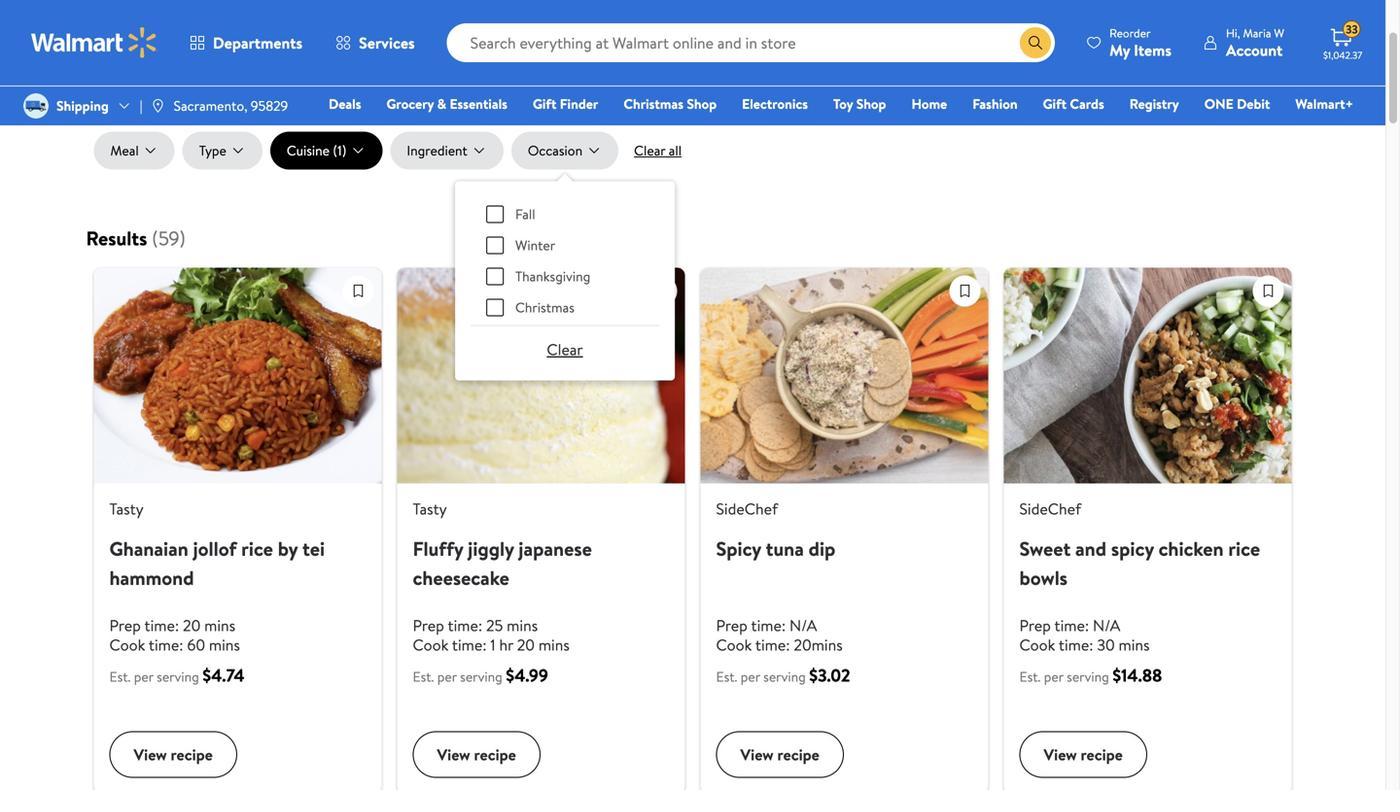 Task type: vqa. For each thing, say whether or not it's contained in the screenshot.


Task type: describe. For each thing, give the bounding box(es) containing it.
n/a for and
[[1093, 616, 1121, 637]]

(59)
[[152, 225, 186, 252]]

95829
[[251, 96, 288, 115]]

right
[[733, 36, 769, 60]]

your
[[794, 36, 828, 60]]

$3.02
[[810, 664, 851, 688]]

view recipe for spicy tuna dip
[[741, 745, 820, 766]]

per for sweet and spicy chicken rice bowls
[[1045, 668, 1064, 687]]

deals link
[[320, 93, 370, 114]]

gift finder link
[[524, 93, 607, 114]]

hr
[[499, 635, 514, 656]]

cards
[[1071, 94, 1105, 113]]

toy shop
[[834, 94, 887, 113]]

registry link
[[1121, 93, 1189, 114]]

ghanaian jollof rice by tei hammond image
[[94, 268, 382, 484]]

chicken
[[1159, 536, 1224, 563]]

1
[[491, 635, 496, 656]]

winter
[[516, 236, 556, 255]]

meal button
[[94, 132, 175, 170]]

items
[[1134, 39, 1172, 61]]

gift for gift finder
[[533, 94, 557, 113]]

tasty for fluffy
[[413, 499, 447, 520]]

hammond
[[109, 565, 194, 592]]

cook inside prep time: 20 mins cook time: 60 mins
[[109, 635, 145, 656]]

test image for spicy tuna dip
[[951, 277, 980, 306]]

30
[[1098, 635, 1116, 656]]

sweet and spicy chicken rice bowls image
[[1004, 268, 1292, 484]]

prep for spicy tuna dip
[[717, 616, 748, 637]]

$4.99
[[506, 664, 549, 688]]

spicy tuna dip
[[717, 536, 836, 563]]

reorder my items
[[1110, 25, 1172, 61]]

est. for spicy tuna dip
[[717, 668, 738, 687]]

test image for ghanaian jollof rice by tei hammond
[[344, 277, 373, 306]]

toy shop link
[[825, 93, 895, 114]]

25
[[486, 616, 503, 637]]

dip
[[809, 536, 836, 563]]

n/a for tuna
[[790, 616, 818, 637]]

Search search field
[[447, 23, 1056, 62]]

clear for clear
[[547, 339, 583, 360]]

mins up $4.74
[[204, 616, 236, 637]]

prep for fluffy jiggly japanese cheesecake
[[413, 616, 445, 637]]

per for ghanaian jollof rice by tei hammond
[[134, 668, 154, 687]]

mins up $4.99
[[539, 635, 570, 656]]

clear all button
[[619, 135, 698, 166]]

mins right 25
[[507, 616, 538, 637]]

Thanksgiving checkbox
[[486, 268, 504, 286]]

results
[[86, 225, 147, 252]]

ghanaian
[[109, 536, 189, 563]]

60
[[187, 635, 205, 656]]

20 inside prep time: 20 mins cook time: 60 mins
[[183, 616, 201, 637]]

ingredient button
[[390, 132, 504, 170]]

fluffy
[[413, 536, 464, 563]]

view recipe for sweet and spicy chicken rice bowls
[[1044, 745, 1123, 766]]

tuna
[[766, 536, 804, 563]]

explore and add ingredients right to your cart!
[[519, 36, 867, 60]]

hi,
[[1227, 25, 1241, 41]]

grocery & essentials
[[387, 94, 508, 113]]

recipe for sweet and spicy chicken rice bowls
[[1081, 745, 1123, 766]]

japanese
[[519, 536, 592, 563]]

shop for christmas shop
[[687, 94, 717, 113]]

home
[[912, 94, 948, 113]]

walmart+
[[1296, 94, 1354, 113]]

test image for fluffy jiggly japanese cheesecake
[[647, 277, 677, 306]]

est. per serving $4.99
[[413, 664, 549, 688]]

|
[[140, 96, 143, 115]]

walmart image
[[31, 27, 158, 58]]

per for fluffy jiggly japanese cheesecake
[[437, 668, 457, 687]]

shipping
[[56, 96, 109, 115]]

cuisine (1) button
[[270, 132, 383, 170]]

electronics link
[[734, 93, 817, 114]]

sidechef for spicy
[[717, 499, 778, 520]]

electronics
[[742, 94, 808, 113]]

&
[[437, 94, 447, 113]]

clear all
[[634, 141, 682, 160]]

explore
[[519, 36, 577, 60]]

sweet
[[1020, 536, 1071, 563]]

services button
[[319, 19, 432, 66]]

essentials
[[450, 94, 508, 113]]

fluffy jiggly japanese cheesecake
[[413, 536, 592, 592]]

clear button
[[524, 330, 607, 369]]

recipe for spicy tuna dip
[[778, 745, 820, 766]]

grocery & essentials link
[[378, 93, 517, 114]]

hi, maria w account
[[1227, 25, 1285, 61]]

prep time: n/a cook time: 20mins
[[717, 616, 843, 656]]

maria
[[1244, 25, 1272, 41]]

gift cards link
[[1035, 93, 1114, 114]]

cart!
[[832, 36, 867, 60]]

jollof
[[193, 536, 237, 563]]

33
[[1347, 21, 1359, 38]]

cook inside prep time: 25 mins cook time: 1 hr 20 mins
[[413, 635, 449, 656]]

est. for fluffy jiggly japanese cheesecake
[[413, 668, 434, 687]]

departments
[[213, 32, 303, 54]]

type
[[199, 141, 227, 160]]

fluffy jiggly japanese cheesecake image
[[397, 268, 685, 484]]

cheesecake
[[413, 565, 510, 592]]

view for spicy tuna dip
[[741, 745, 774, 766]]

deals
[[329, 94, 361, 113]]

occasion button
[[512, 132, 619, 170]]

add
[[612, 36, 640, 60]]

$1,042.37
[[1324, 49, 1363, 62]]

serving for spicy tuna dip
[[764, 668, 806, 687]]

20mins
[[794, 635, 843, 656]]

fall
[[516, 205, 536, 224]]

walmart+ link
[[1287, 93, 1363, 114]]

mins inside prep time: n/a cook time: 30 mins
[[1119, 635, 1150, 656]]

fashion
[[973, 94, 1018, 113]]

one debit
[[1205, 94, 1271, 113]]



Task type: locate. For each thing, give the bounding box(es) containing it.
1 horizontal spatial clear
[[634, 141, 666, 160]]

3 view recipe from the left
[[741, 745, 820, 766]]

rice
[[241, 536, 273, 563], [1229, 536, 1261, 563]]

est.
[[109, 668, 131, 687], [413, 668, 434, 687], [717, 668, 738, 687], [1020, 668, 1041, 687]]

bowls
[[1020, 565, 1068, 592]]

1 rice from the left
[[241, 536, 273, 563]]

recipe down est. per serving $14.88
[[1081, 745, 1123, 766]]

shop for toy shop
[[857, 94, 887, 113]]

1 prep from the left
[[109, 616, 141, 637]]

and inside sweet and spicy chicken rice bowls
[[1076, 536, 1107, 563]]

prep time: 20 mins cook time: 60 mins
[[109, 616, 240, 656]]

thanksgiving
[[516, 267, 591, 286]]

recipe down "est. per serving $4.99"
[[474, 745, 516, 766]]

prep inside prep time: n/a cook time: 20mins
[[717, 616, 748, 637]]

2 view recipe from the left
[[437, 745, 516, 766]]

est. down prep time: 20 mins cook time: 60 mins
[[109, 668, 131, 687]]

1 horizontal spatial rice
[[1229, 536, 1261, 563]]

per inside est. per serving $4.74
[[134, 668, 154, 687]]

4 est. from the left
[[1020, 668, 1041, 687]]

christmas
[[624, 94, 684, 113], [516, 298, 575, 317]]

spicy tuna dip image
[[701, 268, 989, 484]]

2 n/a from the left
[[1093, 616, 1121, 637]]

prep down cheesecake
[[413, 616, 445, 637]]

cook up "est. per serving $4.99"
[[413, 635, 449, 656]]

christmas shop link
[[615, 93, 726, 114]]

sidechef up spicy
[[717, 499, 778, 520]]

tasty
[[109, 499, 144, 520], [413, 499, 447, 520]]

1 shop from the left
[[687, 94, 717, 113]]

clear down thanksgiving
[[547, 339, 583, 360]]

clear for clear all
[[634, 141, 666, 160]]

4 view from the left
[[1044, 745, 1078, 766]]

0 horizontal spatial tasty
[[109, 499, 144, 520]]

est. down prep time: 25 mins cook time: 1 hr 20 mins
[[413, 668, 434, 687]]

toy
[[834, 94, 854, 113]]

mins right 30
[[1119, 635, 1150, 656]]

2 gift from the left
[[1043, 94, 1067, 113]]

20 up est. per serving $4.74
[[183, 616, 201, 637]]

results (59)
[[86, 225, 186, 252]]

clear inside clear all button
[[634, 141, 666, 160]]

ghanaian jollof rice by tei hammond
[[109, 536, 325, 592]]

by
[[278, 536, 298, 563]]

4 prep from the left
[[1020, 616, 1052, 637]]

view for fluffy jiggly japanese cheesecake
[[437, 745, 471, 766]]

prep for ghanaian jollof rice by tei hammond
[[109, 616, 141, 637]]

view down the est. per serving $3.02 on the right of the page
[[741, 745, 774, 766]]

prep for sweet and spicy chicken rice bowls
[[1020, 616, 1052, 637]]

christmas for christmas
[[516, 298, 575, 317]]

one debit link
[[1196, 93, 1280, 114]]

cuisine (1)
[[287, 141, 347, 160]]

serving for sweet and spicy chicken rice bowls
[[1067, 668, 1110, 687]]

prep time: 25 mins cook time: 1 hr 20 mins
[[413, 616, 570, 656]]

4 recipe from the left
[[1081, 745, 1123, 766]]

1 horizontal spatial christmas
[[624, 94, 684, 113]]

 image left shipping
[[23, 93, 49, 119]]

view down est. per serving $4.74
[[134, 745, 167, 766]]

rice right chicken
[[1229, 536, 1261, 563]]

cook
[[109, 635, 145, 656], [413, 635, 449, 656], [717, 635, 752, 656], [1020, 635, 1056, 656]]

0 horizontal spatial n/a
[[790, 616, 818, 637]]

0 horizontal spatial  image
[[23, 93, 49, 119]]

finder
[[560, 94, 599, 113]]

recipe
[[171, 745, 213, 766], [474, 745, 516, 766], [778, 745, 820, 766], [1081, 745, 1123, 766]]

20
[[183, 616, 201, 637], [517, 635, 535, 656]]

recipe for ghanaian jollof rice by tei hammond
[[171, 745, 213, 766]]

mins
[[204, 616, 236, 637], [507, 616, 538, 637], [209, 635, 240, 656], [539, 635, 570, 656], [1119, 635, 1150, 656]]

shop down explore and add ingredients right to your cart!
[[687, 94, 717, 113]]

view for sweet and spicy chicken rice bowls
[[1044, 745, 1078, 766]]

n/a inside prep time: n/a cook time: 30 mins
[[1093, 616, 1121, 637]]

view recipe
[[134, 745, 213, 766], [437, 745, 516, 766], [741, 745, 820, 766], [1044, 745, 1123, 766]]

departments button
[[173, 19, 319, 66]]

0 vertical spatial and
[[581, 36, 608, 60]]

serving inside est. per serving $14.88
[[1067, 668, 1110, 687]]

0 horizontal spatial test image
[[951, 277, 980, 306]]

2 serving from the left
[[460, 668, 503, 687]]

view
[[134, 745, 167, 766], [437, 745, 471, 766], [741, 745, 774, 766], [1044, 745, 1078, 766]]

 image
[[23, 93, 49, 119], [150, 98, 166, 114]]

per for spicy tuna dip
[[741, 668, 761, 687]]

sacramento, 95829
[[174, 96, 288, 115]]

shop right the toy
[[857, 94, 887, 113]]

gift left cards
[[1043, 94, 1067, 113]]

christmas down thanksgiving
[[516, 298, 575, 317]]

Winter checkbox
[[486, 237, 504, 254]]

rice inside ghanaian jollof rice by tei hammond
[[241, 536, 273, 563]]

Christmas checkbox
[[486, 299, 504, 317]]

prep down bowls
[[1020, 616, 1052, 637]]

est. down prep time: n/a cook time: 30 mins
[[1020, 668, 1041, 687]]

est. inside "est. per serving $4.99"
[[413, 668, 434, 687]]

per down prep time: n/a cook time: 30 mins
[[1045, 668, 1064, 687]]

prep down "hammond"
[[109, 616, 141, 637]]

 image for sacramento, 95829
[[150, 98, 166, 114]]

1 vertical spatial clear
[[547, 339, 583, 360]]

serving inside the est. per serving $3.02
[[764, 668, 806, 687]]

2 sidechef from the left
[[1020, 499, 1082, 520]]

2 est. from the left
[[413, 668, 434, 687]]

1 horizontal spatial sidechef
[[1020, 499, 1082, 520]]

0 horizontal spatial test image
[[344, 277, 373, 306]]

0 horizontal spatial christmas
[[516, 298, 575, 317]]

per inside "est. per serving $4.99"
[[437, 668, 457, 687]]

2 view from the left
[[437, 745, 471, 766]]

0 horizontal spatial shop
[[687, 94, 717, 113]]

3 view from the left
[[741, 745, 774, 766]]

view recipe down "est. per serving $4.99"
[[437, 745, 516, 766]]

meal
[[110, 141, 139, 160]]

all
[[669, 141, 682, 160]]

occasion
[[528, 141, 583, 160]]

0 horizontal spatial rice
[[241, 536, 273, 563]]

grocery
[[387, 94, 434, 113]]

20 inside prep time: 25 mins cook time: 1 hr 20 mins
[[517, 635, 535, 656]]

gift for gift cards
[[1043, 94, 1067, 113]]

view for ghanaian jollof rice by tei hammond
[[134, 745, 167, 766]]

per inside est. per serving $14.88
[[1045, 668, 1064, 687]]

1 cook from the left
[[109, 635, 145, 656]]

per inside the est. per serving $3.02
[[741, 668, 761, 687]]

0 horizontal spatial sidechef
[[717, 499, 778, 520]]

per down prep time: n/a cook time: 20mins on the right of the page
[[741, 668, 761, 687]]

to
[[773, 36, 789, 60]]

cook up est. per serving $14.88
[[1020, 635, 1056, 656]]

1 est. from the left
[[109, 668, 131, 687]]

and left spicy
[[1076, 536, 1107, 563]]

prep inside prep time: 25 mins cook time: 1 hr 20 mins
[[413, 616, 445, 637]]

1 gift from the left
[[533, 94, 557, 113]]

home link
[[903, 93, 956, 114]]

1 tasty from the left
[[109, 499, 144, 520]]

view recipe down est. per serving $4.74
[[134, 745, 213, 766]]

per down prep time: 20 mins cook time: 60 mins
[[134, 668, 154, 687]]

est. inside the est. per serving $3.02
[[717, 668, 738, 687]]

serving down 1
[[460, 668, 503, 687]]

christmas up clear all
[[624, 94, 684, 113]]

2 cook from the left
[[413, 635, 449, 656]]

1 serving from the left
[[157, 668, 199, 687]]

services
[[359, 32, 415, 54]]

jiggly
[[468, 536, 514, 563]]

1 horizontal spatial shop
[[857, 94, 887, 113]]

serving down prep time: n/a cook time: 20mins on the right of the page
[[764, 668, 806, 687]]

1 sidechef from the left
[[717, 499, 778, 520]]

gift cards
[[1043, 94, 1105, 113]]

serving for fluffy jiggly japanese cheesecake
[[460, 668, 503, 687]]

n/a
[[790, 616, 818, 637], [1093, 616, 1121, 637]]

1 horizontal spatial test image
[[1254, 277, 1284, 306]]

0 vertical spatial clear
[[634, 141, 666, 160]]

view recipe for ghanaian jollof rice by tei hammond
[[134, 745, 213, 766]]

search icon image
[[1028, 35, 1044, 51]]

one
[[1205, 94, 1234, 113]]

n/a inside prep time: n/a cook time: 20mins
[[790, 616, 818, 637]]

3 prep from the left
[[717, 616, 748, 637]]

2 prep from the left
[[413, 616, 445, 637]]

recipe down est. per serving $4.74
[[171, 745, 213, 766]]

est. for sweet and spicy chicken rice bowls
[[1020, 668, 1041, 687]]

ingredient
[[407, 141, 468, 160]]

1 view from the left
[[134, 745, 167, 766]]

reorder
[[1110, 25, 1151, 41]]

0 horizontal spatial 20
[[183, 616, 201, 637]]

4 view recipe from the left
[[1044, 745, 1123, 766]]

1 vertical spatial and
[[1076, 536, 1107, 563]]

est. inside est. per serving $14.88
[[1020, 668, 1041, 687]]

cook up est. per serving $4.74
[[109, 635, 145, 656]]

3 per from the left
[[741, 668, 761, 687]]

per down prep time: 25 mins cook time: 1 hr 20 mins
[[437, 668, 457, 687]]

debit
[[1238, 94, 1271, 113]]

2 rice from the left
[[1229, 536, 1261, 563]]

sidechef
[[717, 499, 778, 520], [1020, 499, 1082, 520]]

and left add
[[581, 36, 608, 60]]

est. per serving $4.74
[[109, 664, 245, 688]]

0 vertical spatial christmas
[[624, 94, 684, 113]]

1 vertical spatial christmas
[[516, 298, 575, 317]]

test image
[[951, 277, 980, 306], [1254, 277, 1284, 306]]

christmas shop
[[624, 94, 717, 113]]

2 shop from the left
[[857, 94, 887, 113]]

0 horizontal spatial and
[[581, 36, 608, 60]]

tasty for ghanaian
[[109, 499, 144, 520]]

sidechef for sweet
[[1020, 499, 1082, 520]]

recipe down the est. per serving $3.02 on the right of the page
[[778, 745, 820, 766]]

1 horizontal spatial  image
[[150, 98, 166, 114]]

est. per serving $3.02
[[717, 664, 851, 688]]

spicy
[[1112, 536, 1155, 563]]

1 view recipe from the left
[[134, 745, 213, 766]]

Walmart Site-Wide search field
[[447, 23, 1056, 62]]

sacramento,
[[174, 96, 248, 115]]

 image right |
[[150, 98, 166, 114]]

view recipe for fluffy jiggly japanese cheesecake
[[437, 745, 516, 766]]

1 horizontal spatial gift
[[1043, 94, 1067, 113]]

2 tasty from the left
[[413, 499, 447, 520]]

w
[[1275, 25, 1285, 41]]

est. per serving $14.88
[[1020, 664, 1163, 688]]

shop
[[687, 94, 717, 113], [857, 94, 887, 113]]

prep
[[109, 616, 141, 637], [413, 616, 445, 637], [717, 616, 748, 637], [1020, 616, 1052, 637]]

3 serving from the left
[[764, 668, 806, 687]]

gift left finder
[[533, 94, 557, 113]]

1 horizontal spatial and
[[1076, 536, 1107, 563]]

1 horizontal spatial tasty
[[413, 499, 447, 520]]

est. inside est. per serving $4.74
[[109, 668, 131, 687]]

cook inside prep time: n/a cook time: 30 mins
[[1020, 635, 1056, 656]]

and
[[581, 36, 608, 60], [1076, 536, 1107, 563]]

4 cook from the left
[[1020, 635, 1056, 656]]

and for spicy
[[1076, 536, 1107, 563]]

cook inside prep time: n/a cook time: 20mins
[[717, 635, 752, 656]]

prep inside prep time: 20 mins cook time: 60 mins
[[109, 616, 141, 637]]

(1)
[[333, 141, 347, 160]]

1 horizontal spatial n/a
[[1093, 616, 1121, 637]]

tasty up fluffy
[[413, 499, 447, 520]]

1 horizontal spatial 20
[[517, 635, 535, 656]]

1 horizontal spatial test image
[[647, 277, 677, 306]]

2 test image from the left
[[647, 277, 677, 306]]

serving inside "est. per serving $4.99"
[[460, 668, 503, 687]]

2 recipe from the left
[[474, 745, 516, 766]]

cuisine
[[287, 141, 330, 160]]

christmas for christmas shop
[[624, 94, 684, 113]]

1 test image from the left
[[344, 277, 373, 306]]

view recipe down est. per serving $14.88
[[1044, 745, 1123, 766]]

n/a up the est. per serving $3.02 on the right of the page
[[790, 616, 818, 637]]

spicy
[[717, 536, 762, 563]]

prep up the est. per serving $3.02 on the right of the page
[[717, 616, 748, 637]]

clear inside clear button
[[547, 339, 583, 360]]

account
[[1227, 39, 1283, 61]]

prep time: n/a cook time: 30 mins
[[1020, 616, 1150, 656]]

recipe for fluffy jiggly japanese cheesecake
[[474, 745, 516, 766]]

tei
[[303, 536, 325, 563]]

n/a up est. per serving $14.88
[[1093, 616, 1121, 637]]

3 recipe from the left
[[778, 745, 820, 766]]

tasty up ghanaian
[[109, 499, 144, 520]]

rice left by
[[241, 536, 273, 563]]

serving inside est. per serving $4.74
[[157, 668, 199, 687]]

2 per from the left
[[437, 668, 457, 687]]

Fall checkbox
[[486, 206, 504, 223]]

ingredients
[[644, 36, 729, 60]]

per
[[134, 668, 154, 687], [437, 668, 457, 687], [741, 668, 761, 687], [1045, 668, 1064, 687]]

view down "est. per serving $4.99"
[[437, 745, 471, 766]]

1 n/a from the left
[[790, 616, 818, 637]]

test image
[[344, 277, 373, 306], [647, 277, 677, 306]]

mins right 60
[[209, 635, 240, 656]]

clear left all
[[634, 141, 666, 160]]

serving for ghanaian jollof rice by tei hammond
[[157, 668, 199, 687]]

prep inside prep time: n/a cook time: 30 mins
[[1020, 616, 1052, 637]]

20 right hr
[[517, 635, 535, 656]]

 image for shipping
[[23, 93, 49, 119]]

0 horizontal spatial clear
[[547, 339, 583, 360]]

sidechef up sweet at bottom right
[[1020, 499, 1082, 520]]

4 per from the left
[[1045, 668, 1064, 687]]

3 est. from the left
[[717, 668, 738, 687]]

time:
[[144, 616, 179, 637], [448, 616, 483, 637], [752, 616, 786, 637], [1055, 616, 1090, 637], [149, 635, 183, 656], [452, 635, 487, 656], [756, 635, 791, 656], [1059, 635, 1094, 656]]

cook up the est. per serving $3.02 on the right of the page
[[717, 635, 752, 656]]

1 recipe from the left
[[171, 745, 213, 766]]

my
[[1110, 39, 1131, 61]]

type button
[[183, 132, 263, 170]]

view recipe down the est. per serving $3.02 on the right of the page
[[741, 745, 820, 766]]

2 test image from the left
[[1254, 277, 1284, 306]]

est. down prep time: n/a cook time: 20mins on the right of the page
[[717, 668, 738, 687]]

0 horizontal spatial gift
[[533, 94, 557, 113]]

serving down 30
[[1067, 668, 1110, 687]]

registry
[[1130, 94, 1180, 113]]

and for add
[[581, 36, 608, 60]]

rice inside sweet and spicy chicken rice bowls
[[1229, 536, 1261, 563]]

1 test image from the left
[[951, 277, 980, 306]]

1 per from the left
[[134, 668, 154, 687]]

4 serving from the left
[[1067, 668, 1110, 687]]

view down est. per serving $14.88
[[1044, 745, 1078, 766]]

serving down 60
[[157, 668, 199, 687]]

test image for sweet and spicy chicken rice bowls
[[1254, 277, 1284, 306]]

est. for ghanaian jollof rice by tei hammond
[[109, 668, 131, 687]]

3 cook from the left
[[717, 635, 752, 656]]

gift finder
[[533, 94, 599, 113]]

sweet and spicy chicken rice bowls
[[1020, 536, 1261, 592]]



